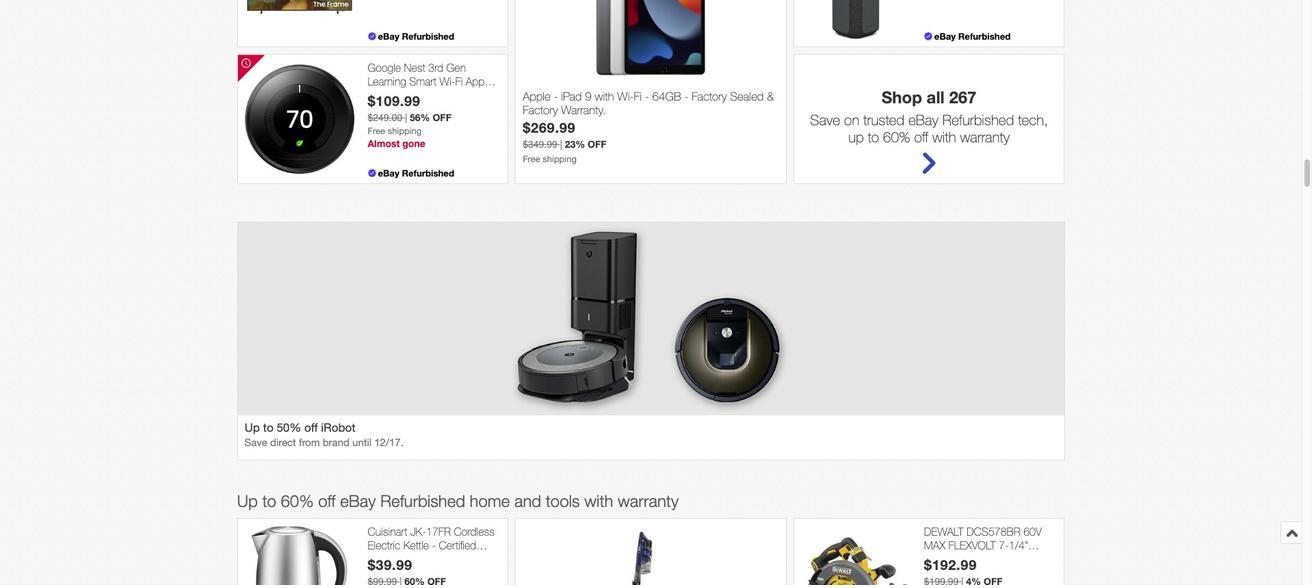 Task type: locate. For each thing, give the bounding box(es) containing it.
60% down trusted at the right top of the page
[[883, 129, 910, 145]]

almost
[[368, 137, 400, 149]]

save left the on on the top right of page
[[810, 112, 840, 128]]

with
[[595, 90, 614, 103], [933, 129, 956, 145], [584, 492, 613, 511]]

google nest 3rd gen learning smart wi-fi app control thermostat - black
[[368, 62, 490, 100]]

60% inside shop all 267 save on trusted ebay refurbished tech, up to 60% off with warranty
[[883, 129, 910, 145]]

certified inside cuisinart jk-17fr cordless electric kettle - certified refurbished
[[439, 539, 476, 551]]

1 vertical spatial to
[[263, 421, 273, 435]]

wi- inside apple - ipad 9 with wi-fi - 64gb - factory sealed & factory warranty. $269.99 $349.99 | 23% off free shipping
[[617, 90, 634, 103]]

1 vertical spatial cordless
[[924, 552, 965, 564]]

- inside google nest 3rd gen learning smart wi-fi app control thermostat - black
[[458, 88, 462, 100]]

refurbished inside shop all 267 save on trusted ebay refurbished tech, up to 60% off with warranty
[[943, 112, 1014, 128]]

cordless
[[454, 526, 495, 538], [924, 552, 965, 564]]

cuisinart
[[368, 526, 407, 538]]

warranty
[[960, 129, 1010, 145], [618, 492, 679, 511]]

1/4"
[[1009, 539, 1028, 551]]

wi- down gen
[[440, 75, 455, 87]]

with down all
[[933, 129, 956, 145]]

up for up to 50% off irobot save direct from brand until 12/17.
[[245, 421, 260, 435]]

refurbished up 267
[[958, 31, 1011, 42]]

1 vertical spatial certified
[[1012, 552, 1050, 564]]

fi left 64gb
[[634, 90, 642, 103]]

black
[[465, 88, 490, 100]]

free up almost
[[368, 126, 385, 136]]

&
[[767, 90, 774, 103]]

1 vertical spatial up
[[237, 492, 258, 511]]

1 horizontal spatial fi
[[634, 90, 642, 103]]

thermostat
[[404, 88, 455, 100]]

off up from
[[304, 421, 318, 435]]

1 vertical spatial wi-
[[617, 90, 634, 103]]

warranty inside shop all 267 save on trusted ebay refurbished tech, up to 60% off with warranty
[[960, 129, 1010, 145]]

1 horizontal spatial save
[[810, 112, 840, 128]]

1 vertical spatial fi
[[634, 90, 642, 103]]

irobot
[[321, 421, 356, 435]]

direct
[[270, 437, 296, 448]]

with right the tools
[[584, 492, 613, 511]]

tools
[[546, 492, 580, 511]]

certified
[[439, 539, 476, 551], [1012, 552, 1050, 564]]

0 vertical spatial certified
[[439, 539, 476, 551]]

$269.99
[[523, 119, 576, 135]]

refurbished up jk-
[[380, 492, 465, 511]]

refurbished
[[402, 31, 454, 42], [958, 31, 1011, 42], [943, 112, 1014, 128], [402, 168, 454, 179], [380, 492, 465, 511], [368, 552, 422, 564], [924, 565, 979, 577]]

$349.99
[[523, 139, 557, 150]]

0 vertical spatial fi
[[455, 75, 463, 87]]

smart
[[409, 75, 437, 87]]

1 horizontal spatial 60%
[[883, 129, 910, 145]]

0 vertical spatial save
[[810, 112, 840, 128]]

0 vertical spatial 60%
[[883, 129, 910, 145]]

wi- right 9 on the left of page
[[617, 90, 634, 103]]

to left the 50%
[[263, 421, 273, 435]]

ebay
[[378, 31, 399, 42], [935, 31, 956, 42], [909, 112, 939, 128], [378, 168, 399, 179], [340, 492, 376, 511]]

$192.99
[[924, 556, 977, 573]]

factory
[[692, 90, 727, 103], [523, 103, 558, 117]]

save
[[810, 112, 840, 128], [245, 437, 267, 448]]

1 horizontal spatial factory
[[692, 90, 727, 103]]

1 horizontal spatial cordless
[[924, 552, 965, 564]]

home
[[470, 492, 510, 511]]

shipping
[[388, 126, 422, 136], [543, 154, 577, 164]]

sealed
[[730, 90, 764, 103]]

- left black
[[458, 88, 462, 100]]

| left 56%
[[405, 112, 407, 123]]

refurbished down circ
[[924, 565, 979, 577]]

free inside apple - ipad 9 with wi-fi - 64gb - factory sealed & factory warranty. $269.99 $349.99 | 23% off free shipping
[[523, 154, 540, 164]]

1 horizontal spatial shipping
[[543, 154, 577, 164]]

factory down apple
[[523, 103, 558, 117]]

off inside apple - ipad 9 with wi-fi - 64gb - factory sealed & factory warranty. $269.99 $349.99 | 23% off free shipping
[[588, 138, 607, 150]]

up to 50% off irobot save direct from brand until 12/17.
[[245, 421, 404, 448]]

0 horizontal spatial certified
[[439, 539, 476, 551]]

jk-
[[410, 526, 426, 538]]

- right 64gb
[[685, 90, 689, 103]]

fi down gen
[[455, 75, 463, 87]]

0 horizontal spatial wi-
[[440, 75, 455, 87]]

0 vertical spatial with
[[595, 90, 614, 103]]

| inside apple - ipad 9 with wi-fi - 64gb - factory sealed & factory warranty. $269.99 $349.99 | 23% off free shipping
[[560, 139, 562, 150]]

2 vertical spatial to
[[262, 492, 276, 511]]

1 vertical spatial |
[[560, 139, 562, 150]]

| left 23%
[[560, 139, 562, 150]]

- inside cuisinart jk-17fr cordless electric kettle - certified refurbished
[[432, 539, 436, 551]]

off right 23%
[[588, 138, 607, 150]]

off down all
[[914, 129, 929, 145]]

up
[[245, 421, 260, 435], [237, 492, 258, 511]]

0 horizontal spatial warranty
[[618, 492, 679, 511]]

up inside up to 50% off irobot save direct from brand until 12/17.
[[245, 421, 260, 435]]

ebay refurbished up 267
[[935, 31, 1011, 42]]

apple
[[523, 90, 551, 103]]

apple - ipad 9 with wi-fi - 64gb - factory sealed & factory warranty. link
[[523, 90, 779, 119]]

ebay up all
[[935, 31, 956, 42]]

ebay refurbished
[[378, 31, 454, 42], [935, 31, 1011, 42], [378, 168, 454, 179]]

60%
[[883, 129, 910, 145], [281, 492, 314, 511]]

ebay refurbished up nest
[[378, 31, 454, 42]]

1 horizontal spatial warranty
[[960, 129, 1010, 145]]

dewalt dcs578br 60v max flexvolt 7-1/4" cordless circ saw certified refurbished link
[[924, 526, 1057, 577]]

to
[[868, 129, 879, 145], [263, 421, 273, 435], [262, 492, 276, 511]]

dewalt dcs578br 60v max flexvolt 7-1/4" cordless circ saw certified refurbished
[[924, 526, 1050, 577]]

1 vertical spatial warranty
[[618, 492, 679, 511]]

0 vertical spatial shipping
[[388, 126, 422, 136]]

0 vertical spatial to
[[868, 129, 879, 145]]

with inside shop all 267 save on trusted ebay refurbished tech, up to 60% off with warranty
[[933, 129, 956, 145]]

cordless inside the dewalt dcs578br 60v max flexvolt 7-1/4" cordless circ saw certified refurbished
[[924, 552, 965, 564]]

0 vertical spatial up
[[245, 421, 260, 435]]

cordless down max on the right
[[924, 552, 965, 564]]

warranty.
[[561, 103, 606, 117]]

1 vertical spatial with
[[933, 129, 956, 145]]

-
[[458, 88, 462, 100], [554, 90, 558, 103], [645, 90, 649, 103], [685, 90, 689, 103], [432, 539, 436, 551]]

64gb
[[652, 90, 681, 103]]

0 horizontal spatial fi
[[455, 75, 463, 87]]

ebay down almost
[[378, 168, 399, 179]]

0 horizontal spatial free
[[368, 126, 385, 136]]

flexvolt
[[949, 539, 996, 551]]

1 horizontal spatial wi-
[[617, 90, 634, 103]]

0 horizontal spatial shipping
[[388, 126, 422, 136]]

on
[[844, 112, 860, 128]]

fi
[[455, 75, 463, 87], [634, 90, 642, 103]]

gone
[[403, 137, 425, 149]]

1 horizontal spatial certified
[[1012, 552, 1050, 564]]

shipping inside the $109.99 $249.00 | 56% off free shipping almost gone
[[388, 126, 422, 136]]

shipping up gone
[[388, 126, 422, 136]]

off inside shop all 267 save on trusted ebay refurbished tech, up to 60% off with warranty
[[914, 129, 929, 145]]

to right up at the top of the page
[[868, 129, 879, 145]]

267
[[949, 88, 977, 107]]

1 vertical spatial factory
[[523, 103, 558, 117]]

9
[[585, 90, 592, 103]]

apple - ipad 9 with wi-fi - 64gb - factory sealed & factory warranty. $269.99 $349.99 | 23% off free shipping
[[523, 90, 774, 164]]

until
[[352, 437, 372, 448]]

shipping down 23%
[[543, 154, 577, 164]]

0 vertical spatial warranty
[[960, 129, 1010, 145]]

to for up to 50% off irobot save direct from brand until 12/17.
[[263, 421, 273, 435]]

free down $349.99 at top left
[[523, 154, 540, 164]]

control
[[368, 88, 401, 100]]

|
[[405, 112, 407, 123], [560, 139, 562, 150]]

1 vertical spatial 60%
[[281, 492, 314, 511]]

1 vertical spatial save
[[245, 437, 267, 448]]

ebay down all
[[909, 112, 939, 128]]

0 vertical spatial cordless
[[454, 526, 495, 538]]

certified down 17fr
[[439, 539, 476, 551]]

save left direct
[[245, 437, 267, 448]]

0 horizontal spatial cordless
[[454, 526, 495, 538]]

7-
[[999, 539, 1009, 551]]

56%
[[410, 111, 430, 123]]

23%
[[565, 138, 585, 150]]

$109.99 $249.00 | 56% off free shipping almost gone
[[368, 92, 452, 149]]

off
[[433, 111, 452, 123], [914, 129, 929, 145], [588, 138, 607, 150], [304, 421, 318, 435], [318, 492, 336, 511]]

1 vertical spatial free
[[523, 154, 540, 164]]

ebay up cuisinart
[[340, 492, 376, 511]]

60v
[[1024, 526, 1042, 538]]

refurbished down 267
[[943, 112, 1014, 128]]

up to 60% off ebay refurbished home and tools with warranty
[[237, 492, 679, 511]]

- down 17fr
[[432, 539, 436, 551]]

0 horizontal spatial |
[[405, 112, 407, 123]]

free
[[368, 126, 385, 136], [523, 154, 540, 164]]

60% down from
[[281, 492, 314, 511]]

0 vertical spatial wi-
[[440, 75, 455, 87]]

1 vertical spatial shipping
[[543, 154, 577, 164]]

0 vertical spatial factory
[[692, 90, 727, 103]]

off right 56%
[[433, 111, 452, 123]]

to down direct
[[262, 492, 276, 511]]

with right 9 on the left of page
[[595, 90, 614, 103]]

cordless down home
[[454, 526, 495, 538]]

refurbished down electric
[[368, 552, 422, 564]]

from
[[299, 437, 320, 448]]

certified down 1/4" on the right bottom of the page
[[1012, 552, 1050, 564]]

to inside up to 50% off irobot save direct from brand until 12/17.
[[263, 421, 273, 435]]

learning
[[368, 75, 406, 87]]

factory left the sealed at the right top of page
[[692, 90, 727, 103]]

0 horizontal spatial save
[[245, 437, 267, 448]]

wi-
[[440, 75, 455, 87], [617, 90, 634, 103]]

0 vertical spatial free
[[368, 126, 385, 136]]

1 horizontal spatial free
[[523, 154, 540, 164]]

0 vertical spatial |
[[405, 112, 407, 123]]

1 horizontal spatial |
[[560, 139, 562, 150]]



Task type: vqa. For each thing, say whether or not it's contained in the screenshot.
the won't
no



Task type: describe. For each thing, give the bounding box(es) containing it.
$109.99
[[368, 92, 421, 109]]

0 horizontal spatial factory
[[523, 103, 558, 117]]

to inside shop all 267 save on trusted ebay refurbished tech, up to 60% off with warranty
[[868, 129, 879, 145]]

dewalt
[[924, 526, 964, 538]]

off inside the $109.99 $249.00 | 56% off free shipping almost gone
[[433, 111, 452, 123]]

0 horizontal spatial 60%
[[281, 492, 314, 511]]

all
[[927, 88, 945, 107]]

wi- inside google nest 3rd gen learning smart wi-fi app control thermostat - black
[[440, 75, 455, 87]]

ebay refurbished down gone
[[378, 168, 454, 179]]

saw
[[989, 552, 1009, 564]]

$249.00
[[368, 112, 402, 123]]

electric
[[368, 539, 401, 551]]

refurbished down gone
[[402, 168, 454, 179]]

save inside up to 50% off irobot save direct from brand until 12/17.
[[245, 437, 267, 448]]

to for up to 60% off ebay refurbished home and tools with warranty
[[262, 492, 276, 511]]

refurbished inside the dewalt dcs578br 60v max flexvolt 7-1/4" cordless circ saw certified refurbished
[[924, 565, 979, 577]]

off down brand
[[318, 492, 336, 511]]

up for up to 60% off ebay refurbished home and tools with warranty
[[237, 492, 258, 511]]

google
[[368, 62, 401, 74]]

50%
[[277, 421, 301, 435]]

gen
[[446, 62, 466, 74]]

refurbished up 3rd
[[402, 31, 454, 42]]

fi inside google nest 3rd gen learning smart wi-fi app control thermostat - black
[[455, 75, 463, 87]]

ebay up google
[[378, 31, 399, 42]]

free inside the $109.99 $249.00 | 56% off free shipping almost gone
[[368, 126, 385, 136]]

refurbished inside cuisinart jk-17fr cordless electric kettle - certified refurbished
[[368, 552, 422, 564]]

dcs578br
[[967, 526, 1021, 538]]

tech,
[[1018, 112, 1048, 128]]

brand
[[323, 437, 350, 448]]

kettle
[[404, 539, 429, 551]]

3rd
[[428, 62, 443, 74]]

| inside the $109.99 $249.00 | 56% off free shipping almost gone
[[405, 112, 407, 123]]

$39.99
[[368, 556, 413, 573]]

google nest 3rd gen learning smart wi-fi app control thermostat - black link
[[368, 62, 501, 100]]

ipad
[[561, 90, 582, 103]]

ebay inside shop all 267 save on trusted ebay refurbished tech, up to 60% off with warranty
[[909, 112, 939, 128]]

up
[[849, 129, 864, 145]]

shipping inside apple - ipad 9 with wi-fi - 64gb - factory sealed & factory warranty. $269.99 $349.99 | 23% off free shipping
[[543, 154, 577, 164]]

cuisinart jk-17fr cordless electric kettle - certified refurbished link
[[368, 526, 501, 564]]

cordless inside cuisinart jk-17fr cordless electric kettle - certified refurbished
[[454, 526, 495, 538]]

certified inside the dewalt dcs578br 60v max flexvolt 7-1/4" cordless circ saw certified refurbished
[[1012, 552, 1050, 564]]

trusted
[[864, 112, 905, 128]]

fi inside apple - ipad 9 with wi-fi - 64gb - factory sealed & factory warranty. $269.99 $349.99 | 23% off free shipping
[[634, 90, 642, 103]]

off inside up to 50% off irobot save direct from brand until 12/17.
[[304, 421, 318, 435]]

17fr
[[426, 526, 451, 538]]

shop all 267 save on trusted ebay refurbished tech, up to 60% off with warranty
[[810, 88, 1048, 145]]

save inside shop all 267 save on trusted ebay refurbished tech, up to 60% off with warranty
[[810, 112, 840, 128]]

app
[[466, 75, 485, 87]]

with inside apple - ipad 9 with wi-fi - 64gb - factory sealed & factory warranty. $269.99 $349.99 | 23% off free shipping
[[595, 90, 614, 103]]

shop
[[882, 88, 922, 107]]

- left 64gb
[[645, 90, 649, 103]]

cuisinart jk-17fr cordless electric kettle - certified refurbished
[[368, 526, 495, 564]]

max
[[924, 539, 946, 551]]

12/17.
[[374, 437, 404, 448]]

circ
[[968, 552, 986, 564]]

nest
[[404, 62, 425, 74]]

2 vertical spatial with
[[584, 492, 613, 511]]

- left ipad
[[554, 90, 558, 103]]

and
[[515, 492, 541, 511]]



